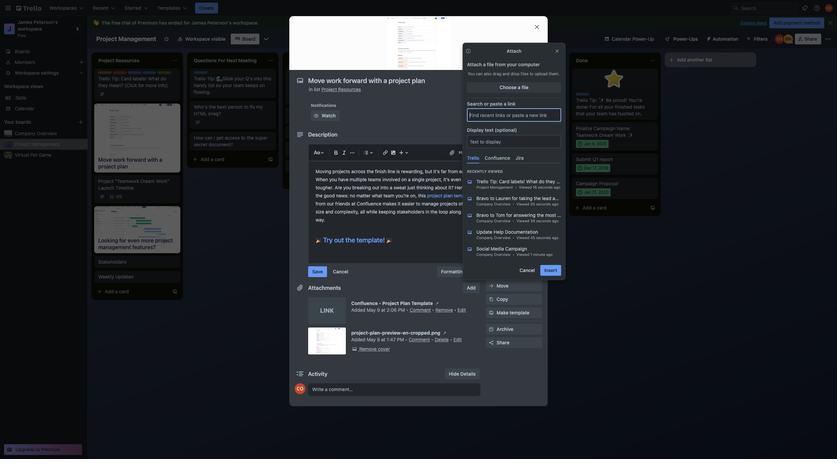 Task type: vqa. For each thing, say whether or not it's contained in the screenshot.
Add list BUTTON
no



Task type: describe. For each thing, give the bounding box(es) containing it.
project plan template link
[[428, 193, 473, 199]]

issues
[[495, 135, 509, 141]]

christina overa (christinaovera) image
[[826, 4, 834, 12]]

of inside banner
[[132, 20, 136, 26]]

j
[[8, 25, 11, 33]]

0 horizontal spatial power-ups
[[486, 219, 508, 224]]

sm image up delete link
[[442, 330, 448, 337]]

trello tip halp
[[143, 71, 167, 76]]

is inside moving projects across the finish line is rewarding, but it's far from easy. when you have multiple teams involved on a single project, it's even tougher. are you breaking out into a sweat just thinking about it? here's the good news: no matter what team you're on, this
[[397, 169, 400, 174]]

from inside moving projects across the finish line is rewarding, but it's far from easy. when you have multiple teams involved on a single project, it's even tougher. are you breaking out into a sweat just thinking about it? here's the good news: no matter what team you're on, this
[[448, 169, 458, 174]]

card for add a card button associated with trello tip: this is where assigned tasks live so that your team can see who's working on what and when it's due.
[[310, 178, 320, 184]]

✨ inside finalize campaign name: teamwork dream work ✨
[[628, 132, 634, 138]]

add a card down the budget approval
[[488, 200, 511, 205]]

1 horizontal spatial color: purple, title: "design team" element
[[290, 110, 315, 115]]

team inside design team sketch site banner
[[304, 110, 315, 115]]

workspace for workspace visible
[[185, 36, 210, 42]]

your down the be on the right
[[605, 104, 614, 110]]

list down this
[[314, 87, 320, 92]]

card for add a card button associated with trello tip: 💬for those in-between tasks that are almost done but also awaiting one last step.
[[406, 147, 416, 153]]

• inside option
[[513, 219, 515, 223]]

budget approval link
[[481, 185, 559, 191]]

company inside option
[[477, 219, 493, 223]]

tip for trello tip: this is where assigned tasks live so that your team can see who's working on what and when it's due.
[[302, 71, 308, 76]]

lists image
[[362, 149, 370, 157]]

add a card button for trello tip: card labels! what do they mean? (click for more info)
[[94, 286, 170, 297]]

game
[[39, 152, 51, 158]]

project inside project management "link"
[[15, 141, 30, 147]]

seconds inside bravo to lauren for taking the lead and finishing the new landing page design! company overview • viewed 35 seconds ago
[[537, 202, 551, 206]]

add right link icon
[[392, 147, 401, 153]]

color: yellow, title: "copy request" element
[[98, 71, 112, 74]]

tip right priority design team
[[155, 71, 161, 76]]

moving
[[316, 169, 332, 174]]

sm image for remove cover
[[352, 346, 358, 353]]

james peterson's workspace free
[[18, 19, 59, 38]]

35
[[531, 202, 535, 206]]

dream inside the project "teamwork dream work" launch timeline
[[141, 178, 155, 184]]

• inside update help documentation company overview • viewed 45 seconds ago
[[513, 236, 515, 240]]

proposal
[[600, 181, 619, 187]]

preview-
[[382, 330, 403, 336]]

your up you can also drag and drop files to upload them.
[[507, 61, 517, 67]]

labels! for trello tip: card labels! what do they mean? (click for more info) project management • viewed 16 seconds ago
[[511, 179, 525, 185]]

jan 31, 2020
[[585, 190, 609, 195]]

sm image for make template
[[488, 310, 495, 316]]

Search or paste a link field
[[468, 109, 561, 121]]

project inside project management text box
[[96, 35, 117, 42]]

project down where
[[322, 87, 337, 92]]

0 horizontal spatial share
[[497, 340, 510, 346]]

but inside moving projects across the finish line is rewarding, but it's far from easy. when you have multiple teams involved on a single project, it's even tougher. are you breaking out into a sweat just thinking about it? here's the good news: no matter what team you're on, this
[[425, 169, 433, 174]]

add a card for trello tip: card labels! what do they mean? (click for more info)
[[105, 289, 129, 294]]

see
[[359, 82, 367, 88]]

0 vertical spatial you
[[330, 177, 337, 182]]

resources
[[338, 87, 361, 92]]

0 vertical spatial share
[[805, 36, 818, 42]]

1 vertical spatial members link
[[486, 132, 543, 143]]

they for trello tip: card labels! what do they mean? (click for more info) project management • viewed 16 seconds ago
[[546, 179, 556, 185]]

overview inside bravo to lauren for taking the lead and finishing the new landing page design! company overview • viewed 35 seconds ago
[[494, 202, 511, 206]]

are for slowing
[[520, 135, 527, 141]]

template inside main content area, start typing to enter text. text box
[[454, 193, 473, 199]]

a left when
[[306, 178, 309, 184]]

premium inside banner
[[138, 20, 158, 26]]

more for trello tip: card labels! what do they mean? (click for more info) project management • viewed 16 seconds ago
[[593, 179, 605, 185]]

rewarding,
[[401, 169, 424, 174]]

add down new
[[583, 205, 592, 211]]

do for trello tip: card labels! what do they mean? (click for more info)
[[161, 76, 166, 81]]

insert button
[[541, 265, 562, 276]]

cover link
[[517, 55, 544, 66]]

1 horizontal spatial cancel button
[[516, 265, 539, 276]]

design inside design team sketch site banner
[[290, 110, 303, 115]]

at for 1:47
[[381, 337, 386, 343]]

to right files
[[530, 71, 534, 76]]

sketch inside design team sketch site banner
[[290, 115, 304, 121]]

how can i get access to the super secret document?
[[194, 135, 268, 147]]

far
[[441, 169, 447, 174]]

1 vertical spatial you
[[344, 185, 351, 191]]

the down manage
[[431, 209, 438, 215]]

add inside banner
[[774, 20, 783, 26]]

2 sketch from the top
[[290, 163, 304, 169]]

that inside trello tip trello tip: this is where assigned tasks live so that your team can see who's working on what and when it's due.
[[317, 82, 326, 88]]

tasks for live
[[290, 82, 301, 88]]

add inside button
[[497, 256, 506, 262]]

1 horizontal spatial ups
[[523, 229, 532, 234]]

(click for trello tip: card labels! what do they mean? (click for more info) project management • viewed 16 seconds ago
[[572, 179, 585, 185]]

workspace inside banner
[[233, 20, 258, 26]]

0 / 6
[[116, 194, 122, 199]]

all inside from our friends at confluence makes it easier to manage projects of any size and complexity, all while keeping stakeholders in the loop along the way.
[[360, 209, 365, 215]]

view markdown image
[[459, 149, 465, 156]]

plans
[[757, 21, 767, 26]]

at for 2:06
[[381, 307, 386, 313]]

a right image
[[402, 147, 405, 153]]

name:
[[617, 126, 631, 131]]

file for attach
[[487, 61, 494, 67]]

power- inside button
[[674, 36, 690, 42]]

0 vertical spatial share button
[[796, 34, 822, 44]]

project management inside "link"
[[15, 141, 60, 147]]

a up you can also drag and drop files to upload them.
[[483, 61, 486, 67]]

all inside trello tip trello tip: ✨ be proud! you're done! for all your finished tasks that your team has hustled on.
[[598, 104, 603, 110]]

slowing
[[528, 135, 544, 141]]

add right update
[[497, 229, 506, 234]]

trello inside trello tip: card labels! what do they mean? (click for more info)
[[98, 76, 110, 81]]

drag
[[493, 71, 502, 76]]

finalize campaign name: teamwork dream work ✨ link
[[576, 125, 655, 139]]

1 vertical spatial christina overa (christinaovera) image
[[295, 384, 306, 395]]

members for the left members link
[[15, 59, 35, 65]]

dates button
[[486, 172, 543, 183]]

news:
[[336, 193, 349, 199]]

add a card button for trello tip: 🌊slide your q's into this handy list so your team keeps on flowing.
[[190, 154, 265, 165]]

jira
[[516, 155, 524, 161]]

jan for campaign
[[585, 190, 591, 195]]

taking
[[520, 196, 533, 201]]

trello tip: card labels! what do they mean? (click for more info) project management • viewed 16 seconds ago
[[477, 179, 616, 190]]

edit for confluence - project plan template
[[458, 307, 466, 313]]

card up issues
[[500, 125, 509, 130]]

dream inside finalize campaign name: teamwork dream work ✨
[[600, 132, 614, 138]]

a down 'document?'
[[211, 157, 213, 162]]

tasks inside trello tip trello tip: ✨ be proud! you're done! for all your finished tasks that your team has hustled on.
[[634, 104, 645, 110]]

add another list
[[677, 57, 713, 63]]

0 horizontal spatial members link
[[0, 57, 88, 68]]

or
[[484, 101, 489, 107]]

1 horizontal spatial cancel
[[520, 268, 535, 273]]

tougher.
[[316, 185, 334, 191]]

company inside company overview link
[[15, 131, 35, 136]]

sm image for move
[[488, 283, 495, 290]]

trello.card image for trello
[[467, 179, 473, 185]]

help
[[494, 229, 504, 235]]

your inside trello tip trello tip: this is where assigned tasks live so that your team can see who's working on what and when it's due.
[[327, 82, 337, 88]]

1 vertical spatial it's
[[444, 177, 450, 182]]

labels
[[497, 148, 512, 154]]

good
[[324, 193, 335, 199]]

your left q's
[[235, 76, 244, 81]]

add left custom
[[488, 200, 496, 205]]

edit email drafts link
[[290, 129, 368, 136]]

banner containing 👋
[[88, 16, 838, 30]]

landing
[[600, 196, 616, 201]]

ago inside social media campaign company overview • viewed 1 minute ago
[[547, 253, 553, 257]]

viewed inside 'trello tip: card labels! what do they mean? (click for more info) project management • viewed 16 seconds ago'
[[519, 185, 532, 190]]

wave image
[[93, 20, 99, 26]]

a down involved
[[390, 185, 393, 191]]

1 horizontal spatial also
[[484, 71, 492, 76]]

while
[[366, 209, 378, 215]]

list right 'text styles' image
[[327, 148, 333, 154]]

drop
[[511, 71, 520, 76]]

viewed up dates
[[488, 169, 503, 174]]

confluence inside from our friends at confluence makes it easier to manage projects of any size and complexity, all while keeping stakeholders in the loop along the way.
[[357, 201, 382, 207]]

"teamy
[[314, 163, 330, 169]]

Write a comment text field
[[308, 384, 481, 396]]

your inside the trello tip trello tip: splash those redtape- heavy issues that are slowing your team down here.
[[546, 135, 555, 141]]

watch
[[322, 113, 336, 119]]

customize views image
[[263, 36, 270, 42]]

so inside trello tip trello tip: this is where assigned tasks live so that your team can see who's working on what and when it's due.
[[311, 82, 316, 88]]

just
[[408, 185, 416, 191]]

even
[[451, 177, 462, 182]]

ben nelson (bennelson96) image
[[784, 34, 793, 44]]

add button button
[[486, 254, 543, 265]]

move link
[[486, 281, 543, 292]]

a left link
[[504, 101, 507, 107]]

primary element
[[0, 0, 838, 16]]

tab list containing trello
[[465, 152, 564, 164]]

campaign inside finalize campaign name: teamwork dream work ✨
[[594, 126, 616, 131]]

9 for -
[[377, 307, 380, 313]]

tip: for ✨
[[590, 97, 598, 103]]

0 horizontal spatial premium
[[41, 447, 60, 453]]

search or paste a link
[[467, 101, 516, 107]]

make template link
[[486, 308, 543, 319]]

"teamwork
[[115, 178, 139, 184]]

from inside from our friends at confluence makes it easier to manage projects of any size and complexity, all while keeping stakeholders in the loop along the way.
[[316, 201, 326, 207]]

delete
[[435, 337, 449, 343]]

2:06
[[387, 307, 397, 313]]

a up just
[[408, 177, 411, 182]]

added for added may 9 at 1:47 pm
[[352, 337, 366, 343]]

calendar for calendar
[[15, 106, 34, 111]]

labels link
[[486, 145, 543, 156]]

to inside upgrade to premium link
[[36, 447, 40, 453]]

peterson's inside banner
[[207, 20, 232, 26]]

peterson's inside the james peterson's workspace free
[[34, 19, 58, 25]]

overview inside option
[[494, 219, 511, 223]]

but inside trello tip trello tip: 💬for those in-between tasks that are almost done but also awaiting one last step.
[[444, 82, 451, 88]]

edit inside "link"
[[290, 130, 298, 135]]

show menu image
[[825, 36, 832, 42]]

join link
[[486, 108, 543, 119]]

working
[[304, 89, 321, 95]]

attach for attach
[[507, 48, 522, 54]]

• inside 'trello tip: card labels! what do they mean? (click for more info) project management • viewed 16 seconds ago'
[[515, 185, 517, 190]]

paste
[[490, 101, 503, 107]]

Display text (optional) field
[[468, 136, 561, 148]]

0 vertical spatial in
[[309, 87, 313, 92]]

project up 2:06
[[383, 301, 399, 306]]

comment for cropped.png
[[409, 337, 430, 343]]

projects inside from our friends at confluence makes it easier to manage projects of any size and complexity, all while keeping stakeholders in the loop along the way.
[[440, 201, 458, 207]]

what for trello tip: card labels! what do they mean? (click for more info) project management • viewed 16 seconds ago
[[527, 179, 538, 185]]

confluence for confluence
[[485, 155, 511, 161]]

your down for
[[586, 111, 596, 116]]

add button
[[497, 256, 522, 262]]

up
[[648, 36, 655, 42]]

add inside button
[[677, 57, 686, 63]]

added may 9 at 2:06 pm
[[352, 307, 405, 313]]

editor toolbar toolbar
[[312, 147, 477, 158]]

trello tip: 🌊slide your q's into this handy list so your team keeps on flowing. link
[[194, 75, 272, 96]]

template inside the make template link
[[510, 310, 530, 316]]

try
[[323, 236, 333, 244]]

workspace visible
[[185, 36, 226, 42]]

add a card for trello tip: 🌊slide your q's into this handy list so your team keeps on flowing.
[[201, 157, 225, 162]]

james inside banner
[[191, 20, 206, 26]]

viewed inside update help documentation company overview • viewed 45 seconds ago
[[517, 236, 530, 240]]

to right text
[[495, 125, 499, 130]]

italic ⌘i image
[[340, 149, 348, 157]]

tip: for 💬for
[[398, 76, 407, 81]]

cover
[[526, 58, 540, 63]]

who's the best person to fix my html snag? link
[[194, 104, 272, 117]]

the left the "teamy
[[306, 163, 313, 169]]

the up teams
[[367, 169, 374, 174]]

add left when
[[296, 178, 305, 184]]

media
[[491, 246, 504, 252]]

text
[[485, 127, 494, 133]]

hustled
[[618, 111, 634, 116]]

explore plans button
[[741, 19, 767, 27]]

the down any
[[463, 209, 470, 215]]

dates
[[497, 175, 510, 180]]

option containing company overview
[[462, 209, 567, 226]]

company inside bravo to lauren for taking the lead and finishing the new landing page design! company overview • viewed 35 seconds ago
[[477, 202, 493, 206]]

tip: for 🌊slide
[[207, 76, 215, 81]]

tip: for splash
[[494, 128, 502, 134]]

0 horizontal spatial cancel
[[333, 269, 349, 275]]

may for may 9 at 2:06 pm
[[367, 307, 376, 313]]

0 horizontal spatial color: purple, title: "design team" element
[[128, 71, 153, 76]]

and inside trello tip trello tip: this is where assigned tasks live so that your team can see who's working on what and when it's due.
[[341, 89, 349, 95]]

company inside update help documentation company overview • viewed 45 seconds ago
[[477, 236, 493, 240]]

add power-ups
[[497, 229, 532, 234]]

confluence for confluence - project plan template
[[352, 301, 378, 306]]

a down weekly updates
[[115, 289, 118, 294]]

that inside the trello tip trello tip: splash those redtape- heavy issues that are slowing your team down here.
[[510, 135, 518, 141]]

cropped.png
[[411, 330, 441, 336]]

sketch the "teamy dreamy" font
[[290, 163, 362, 169]]

have
[[339, 177, 349, 182]]

launch
[[98, 185, 114, 191]]

suggested
[[486, 100, 508, 105]]

contracts
[[505, 170, 526, 176]]

campaign inside campaign proposal link
[[576, 181, 598, 187]]

and inside from our friends at confluence makes it easier to manage projects of any size and complexity, all while keeping stakeholders in the loop along the way.
[[326, 209, 334, 215]]

1 vertical spatial automation
[[486, 246, 509, 251]]

for inside trello tip: card labels! what do they mean? (click for more info)
[[138, 82, 144, 88]]

2020 for campaign
[[597, 141, 607, 146]]

• inside bravo to lauren for taking the lead and finishing the new landing page design! company overview • viewed 35 seconds ago
[[513, 202, 515, 206]]

1 vertical spatial ups
[[500, 219, 508, 224]]

add up heavy
[[486, 125, 494, 130]]

sm image for labels
[[488, 147, 495, 154]]

social
[[477, 246, 490, 252]]

added for added may 9 at 2:06 pm
[[352, 307, 366, 313]]

1 vertical spatial out
[[334, 236, 344, 244]]

0 horizontal spatial create from template… image
[[172, 289, 178, 294]]

2020 for proposal
[[599, 190, 609, 195]]

power-ups inside power-ups button
[[674, 36, 699, 42]]

calendar power-up
[[612, 36, 655, 42]]

create from template… image for keeps
[[268, 157, 273, 162]]

when
[[350, 89, 362, 95]]

it's
[[290, 96, 296, 102]]

add down the secret
[[201, 157, 210, 162]]

get
[[216, 135, 224, 141]]

star or unstar board image
[[164, 36, 169, 42]]

join
[[497, 110, 506, 116]]

edit link for delete
[[454, 337, 462, 343]]

tip: inside 'trello tip: card labels! what do they mean? (click for more info) project management • viewed 16 seconds ago'
[[490, 179, 498, 185]]

list inside trello tip trello tip: 🌊slide your q's into this handy list so your team keeps on flowing.
[[209, 82, 215, 88]]

0 notifications image
[[801, 4, 809, 12]]

automation inside button
[[713, 36, 739, 42]]

team for redtape-
[[481, 142, 492, 147]]

✨ inside trello tip trello tip: ✨ be proud! you're done! for all your finished tasks that your team has hustled on.
[[599, 97, 605, 103]]

sm image for join
[[488, 110, 495, 116]]

trello.card image for social
[[467, 247, 473, 252]]

info) for trello tip: card labels! what do they mean? (click for more info) project management • viewed 16 seconds ago
[[606, 179, 616, 185]]

create from template… image for edit email drafts
[[364, 178, 369, 184]]

the inside how can i get access to the super secret document?
[[247, 135, 254, 141]]

attach for attach a file from your computer
[[467, 61, 482, 67]]

those for almost
[[422, 76, 434, 81]]

work
[[615, 132, 627, 138]]

2 vertical spatial create from template… image
[[651, 205, 656, 211]]

👋
[[93, 20, 99, 26]]

assigned
[[342, 76, 362, 81]]

update
[[477, 229, 493, 235]]

project inside 'trello tip: card labels! what do they mean? (click for more info) project management • viewed 16 seconds ago'
[[477, 185, 489, 190]]

open help dialog image
[[468, 149, 476, 157]]

has inside trello tip trello tip: ✨ be proud! you're done! for all your finished tasks that your team has hustled on.
[[609, 111, 617, 116]]

the left template!
[[346, 236, 355, 244]]

0 vertical spatial team
[[143, 71, 153, 76]]

card for trello tip: card labels! what do they mean? (click for more info)
[[121, 76, 131, 81]]

comment link for template
[[410, 307, 431, 313]]

0 horizontal spatial cancel button
[[329, 267, 353, 277]]

seconds inside option
[[537, 219, 551, 223]]

more for trello tip: card labels! what do they mean? (click for more info)
[[146, 82, 157, 88]]

trello tip: ✨ be proud! you're done! for all your finished tasks that your team has hustled on. link
[[576, 97, 655, 117]]

line
[[388, 169, 395, 174]]

explore
[[741, 21, 756, 26]]

add down help on the right bottom of the page
[[467, 285, 476, 291]]

add a card button down landing
[[572, 203, 648, 213]]

involved
[[383, 177, 400, 182]]

james inside the james peterson's workspace free
[[18, 19, 32, 25]]

add a card down new
[[583, 205, 607, 211]]

color: lime, title: "halp" element
[[158, 71, 171, 76]]

ago inside bravo to lauren for taking the lead and finishing the new landing page design! company overview • viewed 35 seconds ago
[[552, 202, 559, 206]]

notifications
[[311, 103, 337, 108]]

trello tip: splash those redtape- heavy issues that are slowing your team down here. link
[[481, 128, 559, 148]]

link image
[[381, 149, 390, 157]]

a right choose
[[518, 84, 521, 90]]

free
[[18, 33, 26, 38]]

0 horizontal spatial it's
[[434, 169, 440, 174]]

add payment method button
[[770, 18, 825, 28]]

add a card for trello tip: 💬for those in-between tasks that are almost done but also awaiting one last step.
[[392, 147, 416, 153]]

here's
[[455, 185, 469, 191]]

(optional)
[[495, 127, 517, 133]]

archive
[[497, 327, 514, 332]]

0 vertical spatial design
[[128, 71, 141, 76]]

sm image for archive
[[488, 326, 495, 333]]

17,
[[593, 166, 598, 171]]

Board name text field
[[93, 34, 160, 44]]

the up 35 on the top of the page
[[534, 196, 541, 201]]



Task type: locate. For each thing, give the bounding box(es) containing it.
sm image
[[488, 110, 495, 116], [488, 134, 495, 141], [488, 147, 495, 154], [488, 283, 495, 290], [488, 310, 495, 316], [442, 330, 448, 337], [352, 346, 358, 353]]

this inside trello tip trello tip: 🌊slide your q's into this handy list so your team keeps on flowing.
[[264, 76, 271, 81]]

bold ⌘b image
[[332, 149, 340, 157]]

they inside trello tip: card labels! what do they mean? (click for more info)
[[98, 82, 108, 88]]

0 horizontal spatial but
[[425, 169, 433, 174]]

work"
[[156, 178, 170, 184]]

members link
[[0, 57, 88, 68], [486, 132, 543, 143]]

across
[[352, 169, 366, 174]]

team inside trello tip trello tip: ✨ be proud! you're done! for all your finished tasks that your team has hustled on.
[[597, 111, 608, 116]]

stakeholders
[[98, 259, 127, 265]]

and right lead
[[553, 196, 561, 201]]

0 vertical spatial projects
[[333, 169, 350, 174]]

0 vertical spatial what
[[148, 76, 160, 81]]

card for trello tip: card labels! what do they mean? (click for more info) project management • viewed 16 seconds ago
[[499, 179, 510, 185]]

moving projects across the finish line is rewarding, but it's far from easy. when you have multiple teams involved on a single project, it's even tougher. are you breaking out into a sweat just thinking about it? here's the good news: no matter what team you're on, this
[[316, 169, 472, 199]]

can for you can also drag and drop files to upload them.
[[476, 71, 483, 76]]

so inside trello tip trello tip: 🌊slide your q's into this handy list so your team keeps on flowing.
[[216, 82, 221, 88]]

finalize
[[576, 126, 593, 131]]

0 horizontal spatial workspace
[[18, 26, 42, 32]]

attach
[[507, 48, 522, 54], [467, 61, 482, 67]]

peterson's up boards link
[[34, 19, 58, 25]]

trello.card image for update
[[467, 230, 473, 235]]

out down teams
[[373, 185, 380, 191]]

company down update
[[477, 236, 493, 240]]

1 horizontal spatial management
[[118, 35, 156, 42]]

into inside moving projects across the finish line is rewarding, but it's far from easy. when you have multiple teams involved on a single project, it's even tougher. are you breaking out into a sweat just thinking about it? here's the good news: no matter what team you're on, this
[[381, 185, 389, 191]]

are
[[408, 82, 415, 88], [520, 135, 527, 141]]

1 vertical spatial comment
[[409, 337, 430, 343]]

project inside the project "teamwork dream work" launch timeline
[[98, 178, 114, 184]]

trello.card image left the 'social'
[[467, 247, 473, 252]]

tasks up awaiting
[[385, 82, 397, 88]]

awaiting
[[385, 89, 403, 95]]

overview up project management "link"
[[37, 131, 57, 136]]

card right image
[[406, 147, 416, 153]]

mean? inside 'trello tip: card labels! what do they mean? (click for more info) project management • viewed 16 seconds ago'
[[557, 179, 571, 185]]

0 vertical spatial ups
[[690, 36, 699, 42]]

confluence inside tab list
[[485, 155, 511, 161]]

project resources link
[[322, 87, 361, 92]]

sm image inside watch button
[[313, 112, 320, 119]]

1 horizontal spatial share
[[805, 36, 818, 42]]

dream left work"
[[141, 178, 155, 184]]

1 vertical spatial edit
[[458, 307, 466, 313]]

a
[[483, 61, 486, 67], [518, 84, 521, 90], [504, 101, 507, 107], [402, 147, 405, 153], [211, 157, 213, 162], [408, 177, 411, 182], [306, 178, 309, 184], [390, 185, 393, 191], [498, 200, 500, 205], [593, 205, 596, 211], [115, 289, 118, 294]]

automation up add button
[[486, 246, 509, 251]]

0 vertical spatial template
[[454, 193, 473, 199]]

attachment
[[497, 188, 523, 194]]

team down "assigned"
[[338, 82, 349, 88]]

create from template… image for budget approval
[[555, 200, 560, 205]]

color: orange, title: "one more step" element
[[290, 144, 303, 147], [481, 166, 494, 168]]

0 horizontal spatial has
[[159, 20, 167, 26]]

2 vertical spatial create from template… image
[[172, 289, 178, 294]]

those up slowing
[[519, 128, 532, 134]]

1 horizontal spatial is
[[397, 169, 400, 174]]

calendar for calendar power-up
[[612, 36, 632, 42]]

info) inside trello tip: card labels! what do they mean? (click for more info)
[[158, 82, 168, 88]]

add a card button for trello tip: 💬for those in-between tasks that are almost done but also awaiting one last step.
[[381, 145, 457, 156]]

you right are
[[344, 185, 351, 191]]

pm down plan
[[398, 307, 405, 313]]

(click
[[125, 82, 137, 88], [572, 179, 585, 185]]

of right trial
[[132, 20, 136, 26]]

are for almost
[[408, 82, 415, 88]]

tip: for this
[[303, 76, 311, 81]]

company down the 'social'
[[477, 253, 493, 257]]

workspace inside button
[[185, 36, 210, 42]]

sm image
[[704, 34, 713, 43], [519, 57, 526, 64], [313, 112, 320, 119], [488, 161, 495, 168], [488, 296, 495, 303], [434, 300, 441, 307], [488, 326, 495, 333]]

your boards with 3 items element
[[4, 118, 68, 126]]

color: purple, title: "design team" element
[[128, 71, 153, 76], [290, 110, 315, 115]]

card for add a card button for trello tip: card labels! what do they mean? (click for more info)
[[119, 289, 129, 294]]

team left banner
[[304, 110, 315, 115]]

sm image for automation
[[704, 34, 713, 43]]

our
[[327, 201, 334, 207]]

they for trello tip: card labels! what do they mean? (click for more info)
[[98, 82, 108, 88]]

the left super at the left of page
[[247, 135, 254, 141]]

calendar left up
[[612, 36, 632, 42]]

search image
[[734, 5, 739, 11]]

card inside 'trello tip: card labels! what do they mean? (click for more info) project management • viewed 16 seconds ago'
[[499, 179, 510, 185]]

0 horizontal spatial this
[[264, 76, 271, 81]]

1 may from the top
[[367, 307, 376, 313]]

update help documentation company overview • viewed 45 seconds ago
[[477, 229, 559, 240]]

color: orange, title: "one more step" element for freelancer
[[481, 166, 494, 168]]

team left "keeps" in the left top of the page
[[233, 82, 244, 88]]

0 horizontal spatial file
[[487, 61, 494, 67]]

file down files
[[522, 84, 529, 90]]

is inside trello tip trello tip: this is where assigned tasks live so that your team can see who's working on what and when it's due.
[[323, 76, 326, 81]]

1 sketch from the top
[[290, 115, 304, 121]]

and right the drag
[[503, 71, 510, 76]]

copy link
[[486, 294, 543, 305]]

9,
[[592, 141, 596, 146]]

color: sky, title: "trello tip" element for trello tip: ✨ be proud! you're done! for all your finished tasks that your team has hustled on.
[[576, 93, 595, 98]]

jan for finalize
[[585, 141, 591, 146]]

on inside trello tip trello tip: this is where assigned tasks live so that your team can see who's working on what and when it's due.
[[322, 89, 328, 95]]

what right matter
[[372, 193, 383, 199]]

add a card for trello tip: this is where assigned tasks live so that your team can see who's working on what and when it's due.
[[296, 178, 320, 184]]

1 vertical spatial sketch
[[290, 163, 304, 169]]

1 vertical spatial design
[[290, 110, 303, 115]]

0 vertical spatial are
[[408, 82, 415, 88]]

Dec 17, 2019 checkbox
[[576, 164, 611, 172]]

plan
[[444, 193, 453, 199]]

workspace
[[185, 36, 210, 42], [4, 84, 29, 89]]

1 horizontal spatial template
[[510, 310, 530, 316]]

may
[[367, 307, 376, 313], [367, 337, 376, 343]]

0 horizontal spatial template
[[454, 193, 473, 199]]

tip for trello tip: 🌊slide your q's into this handy list so your team keeps on flowing.
[[206, 71, 212, 76]]

0 horizontal spatial are
[[408, 82, 415, 88]]

color: sky, title: "trello tip" element
[[143, 71, 161, 76], [194, 71, 212, 76], [290, 71, 308, 76], [385, 71, 403, 76], [576, 93, 595, 98], [481, 124, 499, 129]]

✨
[[599, 97, 605, 103], [628, 132, 634, 138]]

0 vertical spatial those
[[422, 76, 434, 81]]

in down this
[[309, 87, 313, 92]]

close popover image
[[555, 48, 560, 54]]

also
[[484, 71, 492, 76], [452, 82, 461, 88]]

this inside moving projects across the finish line is rewarding, but it's far from easy. when you have multiple teams involved on a single project, it's even tougher. are you breaking out into a sweat just thinking about it? here's the good news: no matter what team you're on, this
[[418, 193, 426, 199]]

0 horizontal spatial share button
[[486, 338, 543, 348]]

no
[[350, 193, 355, 199]]

team inside moving projects across the finish line is rewarding, but it's far from easy. when you have multiple teams involved on a single project, it's even tougher. are you breaking out into a sweat just thinking about it? here's the good news: no matter what team you're on, this
[[384, 193, 395, 199]]

try out the template!
[[323, 236, 385, 244]]

for inside banner
[[184, 20, 190, 26]]

remove for remove cover
[[360, 346, 377, 352]]

1 so from the left
[[216, 82, 221, 88]]

person
[[228, 104, 243, 110]]

can right you
[[476, 71, 483, 76]]

virtual
[[15, 152, 29, 158]]

0 vertical spatial from
[[495, 61, 506, 67]]

1 vertical spatial into
[[381, 185, 389, 191]]

dream left the work
[[600, 132, 614, 138]]

color: sky, title: "trello tip" element for trello tip: this is where assigned tasks live so that your team can see who's working on what and when it's due.
[[290, 71, 308, 76]]

1 vertical spatial management
[[31, 141, 60, 147]]

1 horizontal spatial can
[[350, 82, 358, 88]]

recently viewed list box
[[462, 176, 646, 260]]

1 vertical spatial project management
[[15, 141, 60, 147]]

is right this
[[323, 76, 326, 81]]

card for trello tip: 🌊slide your q's into this handy list so your team keeps on flowing.'s add a card button
[[215, 157, 225, 162]]

what inside moving projects across the finish line is rewarding, but it's far from easy. when you have multiple teams involved on a single project, it's even tougher. are you breaking out into a sweat just thinking about it? here's the good news: no matter what team you're on, this
[[372, 193, 383, 199]]

.
[[258, 20, 259, 26]]

to right access at the left top of the page
[[241, 135, 246, 141]]

0 horizontal spatial ✨
[[599, 97, 605, 103]]

Main content area, start typing to enter text. text field
[[316, 168, 474, 257]]

2 horizontal spatial on
[[402, 177, 407, 182]]

viewed inside bravo to lauren for taking the lead and finishing the new landing page design! company overview • viewed 35 seconds ago
[[517, 202, 530, 206]]

image image
[[390, 149, 398, 157]]

edit for project-plan-preview-en-cropped.png
[[454, 337, 462, 343]]

team inside trello tip trello tip: this is where assigned tasks live so that your team can see who's working on what and when it's due.
[[338, 82, 349, 88]]

project management inside text box
[[96, 35, 156, 42]]

all right for
[[598, 104, 603, 110]]

1 horizontal spatial but
[[444, 82, 451, 88]]

cancel down 1
[[520, 268, 535, 273]]

1 vertical spatial at
[[381, 307, 386, 313]]

members for bottommost members link
[[497, 134, 518, 140]]

edit link for remove
[[458, 307, 466, 313]]

of inside from our friends at confluence makes it easier to manage projects of any size and complexity, all while keeping stakeholders in the loop along the way.
[[459, 201, 463, 207]]

color: red, title: "priority" element
[[113, 71, 127, 76]]

0 vertical spatial project management
[[96, 35, 156, 42]]

social media campaign option
[[462, 243, 567, 260]]

jan inside "option"
[[585, 141, 591, 146]]

(click down dec
[[572, 179, 585, 185]]

remove for remove
[[436, 307, 453, 313]]

trello inside 'trello tip: card labels! what do they mean? (click for more info) project management • viewed 16 seconds ago'
[[477, 179, 489, 185]]

choose a file element
[[467, 82, 562, 93]]

sm image left move
[[488, 283, 495, 290]]

0 vertical spatial on
[[260, 82, 265, 88]]

are up one
[[408, 82, 415, 88]]

update help documentation option
[[462, 226, 567, 243]]

to inside the who's the best person to fix my html snag?
[[244, 104, 249, 110]]

0 horizontal spatial design
[[128, 71, 141, 76]]

secret
[[194, 142, 208, 147]]

1 jan from the top
[[585, 141, 591, 146]]

2 9 from the top
[[377, 337, 380, 343]]

management inside 'trello tip: card labels! what do they mean? (click for more info) project management • viewed 16 seconds ago'
[[490, 185, 513, 190]]

how can i get access to the super secret document? link
[[194, 135, 272, 148]]

tip up handy
[[206, 71, 212, 76]]

can for how can i get access to the super secret document?
[[205, 135, 213, 141]]

copy
[[497, 297, 509, 302]]

attach and insert link image
[[449, 149, 456, 156]]

tip up live
[[302, 71, 308, 76]]

0 horizontal spatial james
[[18, 19, 32, 25]]

jan left "31,"
[[585, 190, 591, 195]]

this right the on,
[[418, 193, 426, 199]]

list right 'another'
[[706, 57, 713, 63]]

document?
[[209, 142, 233, 147]]

tasks inside trello tip trello tip: this is where assigned tasks live so that your team can see who's working on what and when it's due.
[[290, 82, 301, 88]]

Jan 9, 2020 checkbox
[[576, 140, 609, 148]]

0 vertical spatial can
[[476, 71, 483, 76]]

1 vertical spatial what
[[372, 193, 383, 199]]

watch button
[[311, 110, 340, 121]]

sm image for checklist
[[488, 161, 495, 168]]

do for trello tip: card labels! what do they mean? (click for more info) project management • viewed 16 seconds ago
[[539, 179, 545, 185]]

color: sky, title: "trello tip" element for trello tip: 💬for those in-between tasks that are almost done but also awaiting one last step.
[[385, 71, 403, 76]]

add a card button down the 'attachment' button
[[477, 197, 552, 208]]

trello tip: card labels! what do they mean? (click for more info) option
[[462, 176, 616, 193]]

1 9 from the top
[[377, 307, 380, 313]]

workspace inside the james peterson's workspace free
[[18, 26, 42, 32]]

add down weekly
[[105, 289, 114, 294]]

0 horizontal spatial color: orange, title: "one more step" element
[[290, 144, 303, 147]]

cover
[[378, 346, 390, 352]]

viewed down taking
[[517, 202, 530, 206]]

tip: inside trello tip trello tip: ✨ be proud! you're done! for all your finished tasks that your team has hustled on.
[[590, 97, 598, 103]]

team for q's
[[233, 82, 244, 88]]

project plan template
[[428, 193, 473, 199]]

1 vertical spatial workspace
[[4, 84, 29, 89]]

what for trello tip: card labels! what do they mean? (click for more info)
[[148, 76, 160, 81]]

0 horizontal spatial from
[[316, 201, 326, 207]]

banner
[[88, 16, 838, 30]]

0 horizontal spatial projects
[[333, 169, 350, 174]]

and inside bravo to lauren for taking the lead and finishing the new landing page design! company overview • viewed 35 seconds ago
[[553, 196, 561, 201]]

2 trello.card image from the top
[[467, 213, 473, 219]]

handy
[[194, 82, 207, 88]]

1 vertical spatial from
[[448, 169, 458, 174]]

template
[[412, 301, 433, 306]]

2 added from the top
[[352, 337, 366, 343]]

0 horizontal spatial is
[[323, 76, 326, 81]]

out right try
[[334, 236, 344, 244]]

ago inside 'trello tip: card labels! what do they mean? (click for more info) project management • viewed 16 seconds ago'
[[554, 185, 561, 190]]

james peterson's workspace link
[[18, 19, 59, 32]]

1 vertical spatial file
[[522, 84, 529, 90]]

create from template… image
[[459, 147, 465, 153], [268, 157, 273, 162], [172, 289, 178, 294]]

cancel up attachments
[[333, 269, 349, 275]]

2 vertical spatial confluence
[[352, 301, 378, 306]]

1 vertical spatial jan
[[585, 190, 591, 195]]

ups up add another list
[[690, 36, 699, 42]]

edit link
[[458, 307, 466, 313], [454, 337, 462, 343]]

tip: up the budget approval
[[490, 179, 498, 185]]

at for confluence
[[352, 201, 356, 207]]

(click down priority design team
[[125, 82, 137, 88]]

0 horizontal spatial tasks
[[290, 82, 301, 88]]

display text (optional)
[[467, 127, 517, 133]]

to inside from our friends at confluence makes it easier to manage projects of any size and complexity, all while keeping stakeholders in the loop along the way.
[[416, 201, 421, 207]]

overview inside update help documentation company overview • viewed 45 seconds ago
[[494, 236, 511, 240]]

try out the template! link
[[323, 236, 385, 244]]

another
[[688, 57, 705, 63]]

power-
[[633, 36, 648, 42], [674, 36, 690, 42], [486, 219, 500, 224], [507, 229, 523, 234]]

more formatting image
[[348, 149, 357, 157]]

0 vertical spatial card
[[121, 76, 131, 81]]

boards
[[15, 48, 30, 54]]

1 vertical spatial edit link
[[454, 337, 462, 343]]

1 horizontal spatial christina overa (christinaovera) image
[[775, 34, 785, 44]]

1 vertical spatial card
[[499, 179, 510, 185]]

insert
[[545, 268, 558, 273]]

✨ left the be on the right
[[599, 97, 605, 103]]

add board image
[[78, 120, 84, 125]]

0 vertical spatial dream
[[600, 132, 614, 138]]

overview inside social media campaign company overview • viewed 1 minute ago
[[494, 253, 511, 257]]

one
[[404, 89, 412, 95]]

text styles image
[[313, 149, 321, 157]]

company up update
[[477, 219, 493, 223]]

all left while
[[360, 209, 365, 215]]

custom
[[497, 202, 514, 207]]

0 vertical spatial pm
[[398, 307, 405, 313]]

0 horizontal spatial into
[[254, 76, 262, 81]]

q's
[[245, 76, 253, 81]]

Jan 31, 2020 checkbox
[[576, 189, 611, 197]]

the inside the who's the best person to fix my html snag?
[[209, 104, 216, 110]]

seconds inside update help documentation company overview • viewed 45 seconds ago
[[537, 236, 551, 240]]

0 vertical spatial labels!
[[133, 76, 147, 81]]

for up jan 31, 2020 checkbox
[[586, 179, 592, 185]]

sm image for members
[[488, 134, 495, 141]]

2 vertical spatial can
[[205, 135, 213, 141]]

sketch down curate
[[290, 163, 304, 169]]

trello.card image inside option
[[467, 213, 473, 219]]

sm image for watch
[[313, 112, 320, 119]]

tip for trello tip: ✨ be proud! you're done! for all your finished tasks that your team has hustled on.
[[588, 93, 595, 98]]

• inside social media campaign company overview • viewed 1 minute ago
[[513, 253, 515, 257]]

0 vertical spatial do
[[161, 76, 166, 81]]

ago inside update help documentation company overview • viewed 45 seconds ago
[[552, 236, 559, 240]]

sm image for copy
[[488, 296, 495, 303]]

members
[[15, 59, 35, 65], [497, 134, 518, 140]]

and down 'our'
[[326, 209, 334, 215]]

0 horizontal spatial they
[[98, 82, 108, 88]]

it's
[[434, 169, 440, 174], [444, 177, 450, 182]]

what inside trello tip trello tip: this is where assigned tasks live so that your team can see who's working on what and when it's due.
[[329, 89, 339, 95]]

1 horizontal spatial on
[[322, 89, 328, 95]]

site
[[306, 115, 314, 121]]

2 horizontal spatial can
[[476, 71, 483, 76]]

remove cover link
[[352, 346, 390, 353]]

:tada: image
[[387, 238, 393, 244]]

4 trello.card image from the top
[[467, 247, 473, 252]]

attach up the attach a file from your computer
[[507, 48, 522, 54]]

tip left 💬for
[[397, 71, 403, 76]]

39
[[531, 219, 536, 223]]

company inside social media campaign company overview • viewed 1 minute ago
[[477, 253, 493, 257]]

what down where
[[329, 89, 339, 95]]

tab list
[[465, 152, 564, 164]]

add a card down weekly updates
[[105, 289, 129, 294]]

peterson's up visible
[[207, 20, 232, 26]]

1 vertical spatial create from template… image
[[555, 200, 560, 205]]

ago inside option
[[552, 219, 559, 223]]

bravo to lauren for taking the lead and finishing the new landing page design! option
[[462, 193, 646, 209]]

management inside project management text box
[[118, 35, 156, 42]]

color: sky, title: "trello tip" element for trello tip: 🌊slide your q's into this handy list so your team keeps on flowing.
[[194, 71, 212, 76]]

0 vertical spatial management
[[118, 35, 156, 42]]

0 vertical spatial of
[[132, 20, 136, 26]]

can inside trello tip trello tip: this is where assigned tasks live so that your team can see who's working on what and when it's due.
[[350, 82, 358, 88]]

0 vertical spatial mean?
[[109, 82, 123, 88]]

viewed left 1
[[517, 253, 530, 257]]

add a card button down weekly updates link
[[94, 286, 170, 297]]

viewed down documentation
[[517, 236, 530, 240]]

link
[[320, 307, 334, 314]]

save
[[312, 269, 323, 275]]

jan 9, 2020
[[585, 141, 607, 146]]

move
[[497, 283, 509, 289]]

are inside trello tip trello tip: 💬for those in-between tasks that are almost done but also awaiting one last step.
[[408, 82, 415, 88]]

for inside 'trello tip: card labels! what do they mean? (click for more info) project management • viewed 16 seconds ago'
[[586, 179, 592, 185]]

company
[[15, 131, 35, 136], [477, 202, 493, 206], [477, 219, 493, 223], [477, 236, 493, 240], [477, 253, 493, 257]]

added down project- at bottom left
[[352, 337, 366, 343]]

tip inside trello tip trello tip: 💬for those in-between tasks that are almost done but also awaiting one last step.
[[397, 71, 403, 76]]

mean? for trello tip: card labels! what do they mean? (click for more info) project management • viewed 16 seconds ago
[[557, 179, 571, 185]]

mean? for trello tip: card labels! what do they mean? (click for more info)
[[109, 82, 123, 88]]

do inside trello tip: card labels! what do they mean? (click for more info)
[[161, 76, 166, 81]]

calendar link
[[15, 105, 84, 112]]

may left 2:06
[[367, 307, 376, 313]]

help
[[467, 269, 477, 275]]

1 horizontal spatial team
[[304, 110, 315, 115]]

attach up you
[[467, 61, 482, 67]]

projects inside moving projects across the finish line is rewarding, but it's far from easy. when you have multiple teams involved on a single project, it's even tougher. are you breaking out into a sweat just thinking about it? here's the good news: no matter what team you're on, this
[[333, 169, 350, 174]]

also inside trello tip trello tip: 💬for those in-between tasks that are almost done but also awaiting one last step.
[[452, 82, 461, 88]]

has left ended
[[159, 20, 167, 26]]

None text field
[[305, 75, 527, 87]]

and left when
[[341, 89, 349, 95]]

info) for trello tip: card labels! what do they mean? (click for more info)
[[158, 82, 168, 88]]

option
[[462, 209, 567, 226]]

it's left far
[[434, 169, 440, 174]]

1 vertical spatial also
[[452, 82, 461, 88]]

who's
[[290, 89, 302, 95]]

1 horizontal spatial do
[[539, 179, 545, 185]]

your down 🌊slide
[[223, 82, 232, 88]]

christina overa (christinaovera) image
[[775, 34, 785, 44], [295, 384, 306, 395]]

labels! for trello tip: card labels! what do they mean? (click for more info)
[[133, 76, 147, 81]]

1 horizontal spatial what
[[372, 193, 383, 199]]

stakeholders link
[[98, 259, 176, 266]]

0 vertical spatial remove
[[436, 307, 453, 313]]

trello.card image inside trello tip: card labels! what do they mean? (click for more info) option
[[467, 179, 473, 185]]

tip inside the trello tip trello tip: splash those redtape- heavy issues that are slowing your team down here.
[[493, 124, 499, 129]]

budget approval
[[481, 185, 516, 191]]

0 horizontal spatial info)
[[158, 82, 168, 88]]

table link
[[15, 95, 84, 101]]

seconds right 16
[[538, 185, 553, 190]]

comment for template
[[410, 307, 431, 313]]

9 for plan-
[[377, 337, 380, 343]]

tip for trello tip: 💬for those in-between tasks that are almost done but also awaiting one last step.
[[397, 71, 403, 76]]

0 horizontal spatial card
[[121, 76, 131, 81]]

sweat
[[394, 185, 406, 191]]

for inside bravo to lauren for taking the lead and finishing the new landing page design! company overview • viewed 35 seconds ago
[[512, 196, 518, 201]]

Search field
[[739, 3, 798, 13]]

1 horizontal spatial color: orange, title: "one more step" element
[[481, 166, 494, 168]]

tip up issues
[[493, 124, 499, 129]]

tip inside trello tip trello tip: 🌊slide your q's into this handy list so your team keeps on flowing.
[[206, 71, 212, 76]]

0 vertical spatial 9
[[377, 307, 380, 313]]

are
[[335, 185, 342, 191]]

team for where
[[338, 82, 349, 88]]

the down tougher.
[[316, 193, 323, 199]]

stakeholders
[[397, 209, 425, 215]]

they inside 'trello tip: card labels! what do they mean? (click for more info) project management • viewed 16 seconds ago'
[[546, 179, 556, 185]]

trello.card image
[[467, 179, 473, 185], [467, 213, 473, 219], [467, 230, 473, 235], [467, 247, 473, 252]]

0 vertical spatial comment
[[410, 307, 431, 313]]

that inside trello tip trello tip: 💬for those in-between tasks that are almost done but also awaiting one last step.
[[398, 82, 407, 88]]

1 horizontal spatial peterson's
[[207, 20, 232, 26]]

1 added from the top
[[352, 307, 366, 313]]

3 trello.card image from the top
[[467, 230, 473, 235]]

remove up cropped.png
[[436, 307, 453, 313]]

are inside the trello tip trello tip: splash those redtape- heavy issues that are slowing your team down here.
[[520, 135, 527, 141]]

those for slowing
[[519, 128, 532, 134]]

documentation
[[505, 229, 539, 235]]

1 vertical spatial info)
[[606, 179, 616, 185]]

tip: up for
[[590, 97, 598, 103]]

1 horizontal spatial of
[[459, 201, 463, 207]]

a down new
[[593, 205, 596, 211]]

1 horizontal spatial has
[[609, 111, 617, 116]]

do
[[161, 76, 166, 81], [539, 179, 545, 185]]

to inside bravo to lauren for taking the lead and finishing the new landing page design! company overview • viewed 35 seconds ago
[[490, 196, 495, 201]]

2 horizontal spatial ups
[[690, 36, 699, 42]]

trello tip: 💬for those in-between tasks that are almost done but also awaiting one last step. link
[[385, 75, 463, 96]]

in inside from our friends at confluence makes it easier to manage projects of any size and complexity, all while keeping stakeholders in the loop along the way.
[[426, 209, 430, 215]]

power-ups up add another list
[[674, 36, 699, 42]]

sm image inside join link
[[488, 110, 495, 116]]

due.
[[297, 96, 307, 102]]

teams
[[368, 177, 381, 182]]

0 horizontal spatial management
[[31, 141, 60, 147]]

1 horizontal spatial file
[[522, 84, 529, 90]]

confluence up while
[[357, 201, 382, 207]]

2 so from the left
[[311, 82, 316, 88]]

1 vertical spatial calendar
[[15, 106, 34, 111]]

2020 inside "option"
[[597, 141, 607, 146]]

fields
[[515, 202, 529, 207]]

add a card button for trello tip: this is where assigned tasks live so that your team can see who's working on what and when it's due.
[[286, 176, 361, 187]]

0 horizontal spatial mean?
[[109, 82, 123, 88]]

0 vertical spatial christina overa (christinaovera) image
[[775, 34, 785, 44]]

1 trello.card image from the top
[[467, 179, 473, 185]]

create from template… image
[[364, 178, 369, 184], [555, 200, 560, 205], [651, 205, 656, 211]]

file for choose
[[522, 84, 529, 90]]

the left new
[[582, 196, 589, 201]]

explore plans
[[741, 21, 767, 26]]

seconds inside 'trello tip: card labels! what do they mean? (click for more info) project management • viewed 16 seconds ago'
[[538, 185, 553, 190]]

attachment button
[[486, 186, 543, 197]]

on up sweat
[[402, 177, 407, 182]]

pm for plan
[[398, 307, 405, 313]]

1 horizontal spatial create from template… image
[[268, 157, 273, 162]]

0 horizontal spatial what
[[148, 76, 160, 81]]

to inside how can i get access to the super secret document?
[[241, 135, 246, 141]]

0 vertical spatial members link
[[0, 57, 88, 68]]

tip: up handy
[[207, 76, 215, 81]]

sm image inside checklist link
[[488, 161, 495, 168]]

✨ down name:
[[628, 132, 634, 138]]

2 jan from the top
[[585, 190, 591, 195]]

campaign inside social media campaign company overview • viewed 1 minute ago
[[506, 246, 528, 252]]

more info image
[[466, 48, 471, 54]]

on inside moving projects across the finish line is rewarding, but it's far from easy. when you have multiple teams involved on a single project, it's even tougher. are you breaking out into a sweat just thinking about it? here's the good news: no matter what team you're on, this
[[402, 177, 407, 182]]

those inside the trello tip trello tip: splash those redtape- heavy issues that are slowing your team down here.
[[519, 128, 532, 134]]

create from template… image for also
[[459, 147, 465, 153]]

viewed inside option
[[517, 219, 530, 223]]

tasks inside trello tip trello tip: 💬for those in-between tasks that are almost done but also awaiting one last step.
[[385, 82, 397, 88]]

1 vertical spatial what
[[527, 179, 538, 185]]

pm for en-
[[397, 337, 404, 343]]

overview up help
[[494, 219, 511, 223]]

0 vertical spatial power-ups
[[674, 36, 699, 42]]

trello.card image
[[467, 196, 473, 202]]

may for may 9 at 1:47 pm
[[367, 337, 376, 343]]

page
[[618, 196, 628, 201]]

projects down plan
[[440, 201, 458, 207]]

2 may from the top
[[367, 337, 376, 343]]

0 horizontal spatial labels!
[[133, 76, 147, 81]]

bravo
[[477, 196, 489, 201]]

into inside trello tip trello tip: 🌊slide your q's into this handy list so your team keeps on flowing.
[[254, 76, 262, 81]]

add power-ups link
[[486, 226, 543, 237]]

of left any
[[459, 201, 463, 207]]

project up "bravo"
[[477, 185, 489, 190]]

viewed inside social media campaign company overview • viewed 1 minute ago
[[517, 253, 530, 257]]

1 horizontal spatial automation
[[713, 36, 739, 42]]

card for add a card button underneath landing
[[597, 205, 607, 211]]

at
[[352, 201, 356, 207], [381, 307, 386, 313], [381, 337, 386, 343]]

project down 'the'
[[96, 35, 117, 42]]

1 horizontal spatial labels!
[[511, 179, 525, 185]]

more inside trello tip: card labels! what do they mean? (click for more info)
[[146, 82, 157, 88]]

your
[[507, 61, 517, 67], [235, 76, 244, 81], [223, 82, 232, 88], [327, 82, 337, 88], [605, 104, 614, 110], [586, 111, 596, 116], [546, 135, 555, 141]]

this right q's
[[264, 76, 271, 81]]

color: orange, title: "one more step" element for curate
[[290, 144, 303, 147]]

card
[[500, 125, 509, 130], [406, 147, 416, 153], [215, 157, 225, 162], [310, 178, 320, 184], [502, 200, 511, 205], [597, 205, 607, 211], [119, 289, 129, 294]]

design left site
[[290, 110, 303, 115]]

workspace for workspace views
[[4, 84, 29, 89]]

on.
[[636, 111, 642, 116]]

for down priority design team
[[138, 82, 144, 88]]

make
[[497, 310, 509, 316]]

9 down plan- at the left
[[377, 337, 380, 343]]

in list project resources
[[309, 87, 361, 92]]

add a card
[[392, 147, 416, 153], [201, 157, 225, 162], [296, 178, 320, 184], [488, 200, 511, 205], [583, 205, 607, 211], [105, 289, 129, 294]]

1 vertical spatial ✨
[[628, 132, 634, 138]]

premium right trial
[[138, 20, 158, 26]]

add a card button up rewarding,
[[381, 145, 457, 156]]

comment link for cropped.png
[[409, 337, 430, 343]]

open information menu image
[[814, 5, 821, 11]]

:tada: image
[[316, 238, 322, 244], [316, 238, 322, 244], [387, 238, 393, 244]]

campaign up jan 31, 2020 checkbox
[[576, 181, 598, 187]]

2 horizontal spatial tasks
[[634, 104, 645, 110]]

0 horizontal spatial out
[[334, 236, 344, 244]]

fix
[[250, 104, 255, 110]]

all
[[598, 104, 603, 110], [360, 209, 365, 215]]

team down for
[[597, 111, 608, 116]]

0 vertical spatial at
[[352, 201, 356, 207]]

(click for trello tip: card labels! what do they mean? (click for more info)
[[125, 82, 137, 88]]

out inside moving projects across the finish line is rewarding, but it's far from easy. when you have multiple teams involved on a single project, it's even tougher. are you breaking out into a sweat just thinking about it? here's the good news: no matter what team you're on, this
[[373, 185, 380, 191]]

1 vertical spatial share
[[497, 340, 510, 346]]

a down the budget approval
[[498, 200, 500, 205]]

add
[[774, 20, 783, 26], [677, 57, 686, 63], [486, 125, 494, 130], [392, 147, 401, 153], [201, 157, 210, 162], [296, 178, 305, 184], [488, 200, 496, 205], [583, 205, 592, 211], [497, 229, 506, 234], [497, 256, 506, 262], [467, 285, 476, 291], [105, 289, 114, 294]]



